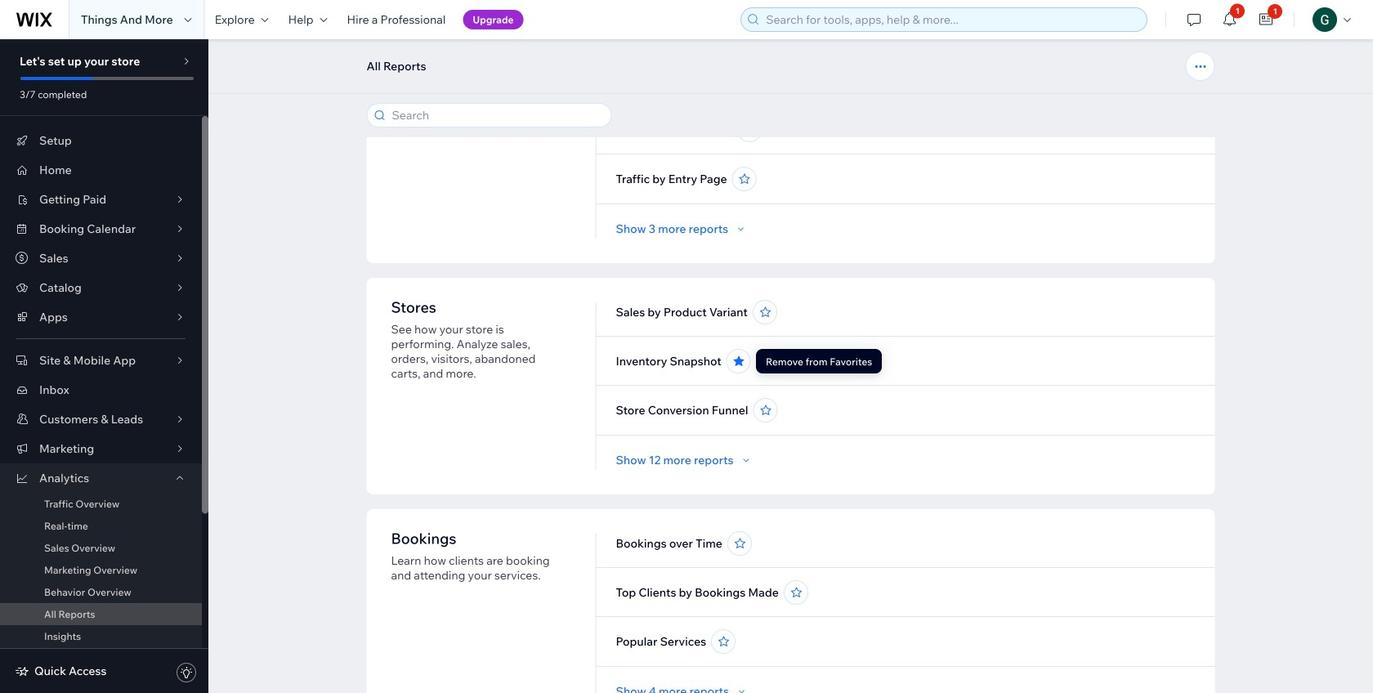 Task type: locate. For each thing, give the bounding box(es) containing it.
sidebar element
[[0, 39, 209, 693]]

Search field
[[387, 104, 606, 127]]

Search for tools, apps, help & more... field
[[761, 8, 1143, 31]]



Task type: vqa. For each thing, say whether or not it's contained in the screenshot.
Search field at top
yes



